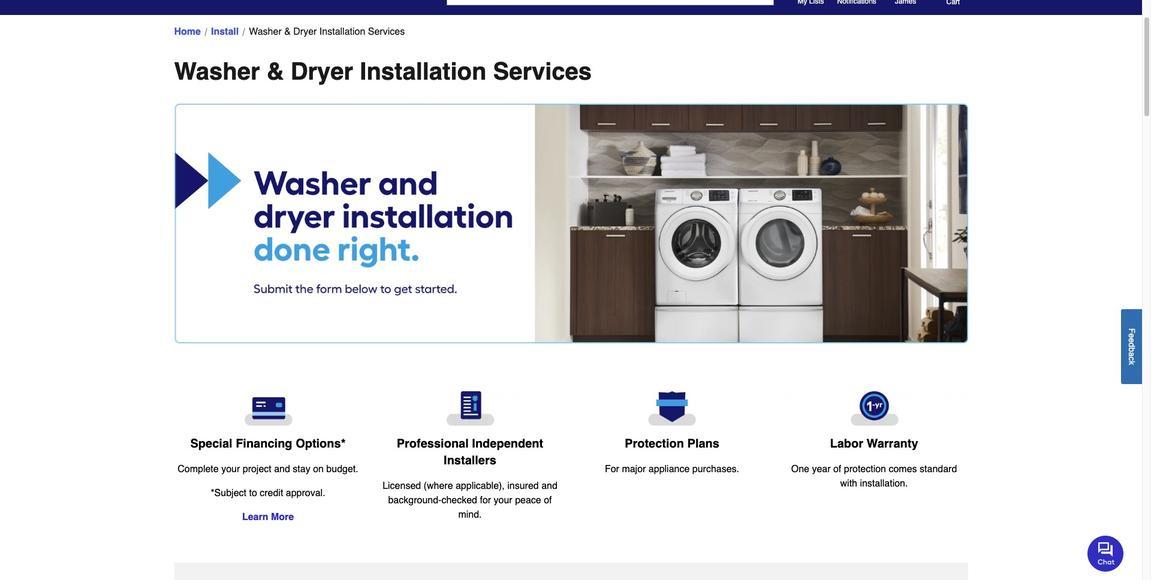 Task type: locate. For each thing, give the bounding box(es) containing it.
and left stay
[[274, 464, 290, 475]]

0 vertical spatial services
[[368, 26, 405, 37]]

independent
[[472, 437, 543, 451]]

installation
[[319, 26, 365, 37], [360, 58, 486, 85]]

a
[[1127, 352, 1137, 357]]

and
[[274, 464, 290, 475], [541, 481, 558, 492]]

1 vertical spatial and
[[541, 481, 558, 492]]

e up b
[[1127, 338, 1137, 343]]

labor warranty
[[830, 437, 918, 451]]

of
[[833, 464, 841, 475], [544, 495, 552, 506]]

2 e from the top
[[1127, 338, 1137, 343]]

complete your project and stay on budget.
[[178, 464, 358, 475]]

washer & dryer installation services
[[249, 26, 405, 37], [174, 58, 592, 85]]

f e e d b a c k
[[1127, 328, 1137, 365]]

Search Query text field
[[447, 0, 719, 5]]

0 horizontal spatial &
[[267, 58, 284, 85]]

1 horizontal spatial your
[[494, 495, 512, 506]]

0 horizontal spatial services
[[368, 26, 405, 37]]

your inside licensed (where applicable), insured and background-checked for your peace of mind.
[[494, 495, 512, 506]]

b
[[1127, 347, 1137, 352]]

one year of protection comes standard with installation.
[[791, 464, 957, 489]]

purchases.
[[692, 464, 739, 475]]

0 vertical spatial washer & dryer installation services
[[249, 26, 405, 37]]

0 vertical spatial washer
[[249, 26, 282, 37]]

background-
[[388, 495, 442, 506]]

washer and dryer installation done right. submit the form below to get started. image
[[174, 104, 968, 343]]

&
[[284, 26, 291, 37], [267, 58, 284, 85]]

standard
[[920, 464, 957, 475]]

installers
[[444, 454, 496, 468]]

1 vertical spatial your
[[494, 495, 512, 506]]

applicable),
[[456, 481, 505, 492]]

warranty
[[867, 437, 918, 451]]

dryer
[[293, 26, 317, 37], [291, 58, 353, 85]]

mind.
[[458, 510, 482, 520]]

a dark blue credit card icon. image
[[177, 391, 359, 426]]

0 vertical spatial of
[[833, 464, 841, 475]]

(where
[[424, 481, 453, 492]]

a dark blue background check icon. image
[[379, 391, 561, 426]]

0 vertical spatial your
[[221, 464, 240, 475]]

protection
[[625, 437, 684, 451]]

approval.
[[286, 488, 325, 499]]

your up "*subject"
[[221, 464, 240, 475]]

credit
[[260, 488, 283, 499]]

0 horizontal spatial of
[[544, 495, 552, 506]]

of right "year"
[[833, 464, 841, 475]]

of inside one year of protection comes standard with installation.
[[833, 464, 841, 475]]

stay
[[293, 464, 310, 475]]

1 horizontal spatial services
[[493, 58, 592, 85]]

install link
[[211, 25, 239, 39]]

services
[[368, 26, 405, 37], [493, 58, 592, 85]]

1 e from the top
[[1127, 333, 1137, 338]]

0 vertical spatial &
[[284, 26, 291, 37]]

licensed (where applicable), insured and background-checked for your peace of mind.
[[383, 481, 558, 520]]

e
[[1127, 333, 1137, 338], [1127, 338, 1137, 343]]

1 horizontal spatial and
[[541, 481, 558, 492]]

washer & dryer installation services link
[[249, 25, 405, 39]]

insured
[[507, 481, 539, 492]]

your right the for
[[494, 495, 512, 506]]

your
[[221, 464, 240, 475], [494, 495, 512, 506]]

and right insured on the bottom left
[[541, 481, 558, 492]]

1 vertical spatial of
[[544, 495, 552, 506]]

home
[[174, 26, 201, 37]]

with
[[840, 478, 857, 489]]

1 horizontal spatial &
[[284, 26, 291, 37]]

project
[[243, 464, 271, 475]]

budget.
[[326, 464, 358, 475]]

washer
[[249, 26, 282, 37], [174, 58, 260, 85]]

e up d
[[1127, 333, 1137, 338]]

washer right install link
[[249, 26, 282, 37]]

0 vertical spatial and
[[274, 464, 290, 475]]

learn more
[[242, 512, 294, 523]]

financing
[[236, 437, 292, 451]]

1 horizontal spatial of
[[833, 464, 841, 475]]

a blue 1-year labor warranty icon. image
[[783, 391, 966, 426]]

of right peace
[[544, 495, 552, 506]]

major
[[622, 464, 646, 475]]

None search field
[[447, 0, 774, 16]]

1 vertical spatial installation
[[360, 58, 486, 85]]

washer down install link
[[174, 58, 260, 85]]

options*
[[296, 437, 346, 451]]

0 horizontal spatial and
[[274, 464, 290, 475]]

f e e d b a c k button
[[1121, 309, 1142, 384]]



Task type: vqa. For each thing, say whether or not it's contained in the screenshot.
interior doors link
no



Task type: describe. For each thing, give the bounding box(es) containing it.
checked
[[442, 495, 477, 506]]

labor
[[830, 437, 863, 451]]

1 vertical spatial &
[[267, 58, 284, 85]]

appliance
[[649, 464, 690, 475]]

installation.
[[860, 478, 908, 489]]

complete
[[178, 464, 219, 475]]

0 horizontal spatial your
[[221, 464, 240, 475]]

1 vertical spatial dryer
[[291, 58, 353, 85]]

licensed
[[383, 481, 421, 492]]

protection
[[844, 464, 886, 475]]

chat invite button image
[[1088, 535, 1124, 572]]

f
[[1127, 328, 1137, 333]]

a blue badge icon. image
[[581, 391, 764, 426]]

home link
[[174, 25, 201, 39]]

0 vertical spatial installation
[[319, 26, 365, 37]]

learn more link
[[242, 512, 294, 523]]

*subject
[[211, 488, 246, 499]]

year
[[812, 464, 831, 475]]

1 vertical spatial services
[[493, 58, 592, 85]]

to
[[249, 488, 257, 499]]

of inside licensed (where applicable), insured and background-checked for your peace of mind.
[[544, 495, 552, 506]]

0 vertical spatial dryer
[[293, 26, 317, 37]]

professional
[[397, 437, 469, 451]]

comes
[[889, 464, 917, 475]]

1 vertical spatial washer & dryer installation services
[[174, 58, 592, 85]]

for
[[480, 495, 491, 506]]

for
[[605, 464, 619, 475]]

special financing options*
[[190, 437, 346, 451]]

d
[[1127, 343, 1137, 347]]

1 vertical spatial washer
[[174, 58, 260, 85]]

for major appliance purchases.
[[605, 464, 739, 475]]

learn
[[242, 512, 268, 523]]

more
[[271, 512, 294, 523]]

protection plans
[[625, 437, 719, 451]]

special
[[190, 437, 232, 451]]

peace
[[515, 495, 541, 506]]

and inside licensed (where applicable), insured and background-checked for your peace of mind.
[[541, 481, 558, 492]]

k
[[1127, 361, 1137, 365]]

*subject to credit approval.
[[211, 488, 325, 499]]

c
[[1127, 357, 1137, 361]]

one
[[791, 464, 809, 475]]

professional independent installers
[[397, 437, 543, 468]]

install
[[211, 26, 239, 37]]

on
[[313, 464, 324, 475]]

plans
[[687, 437, 719, 451]]



